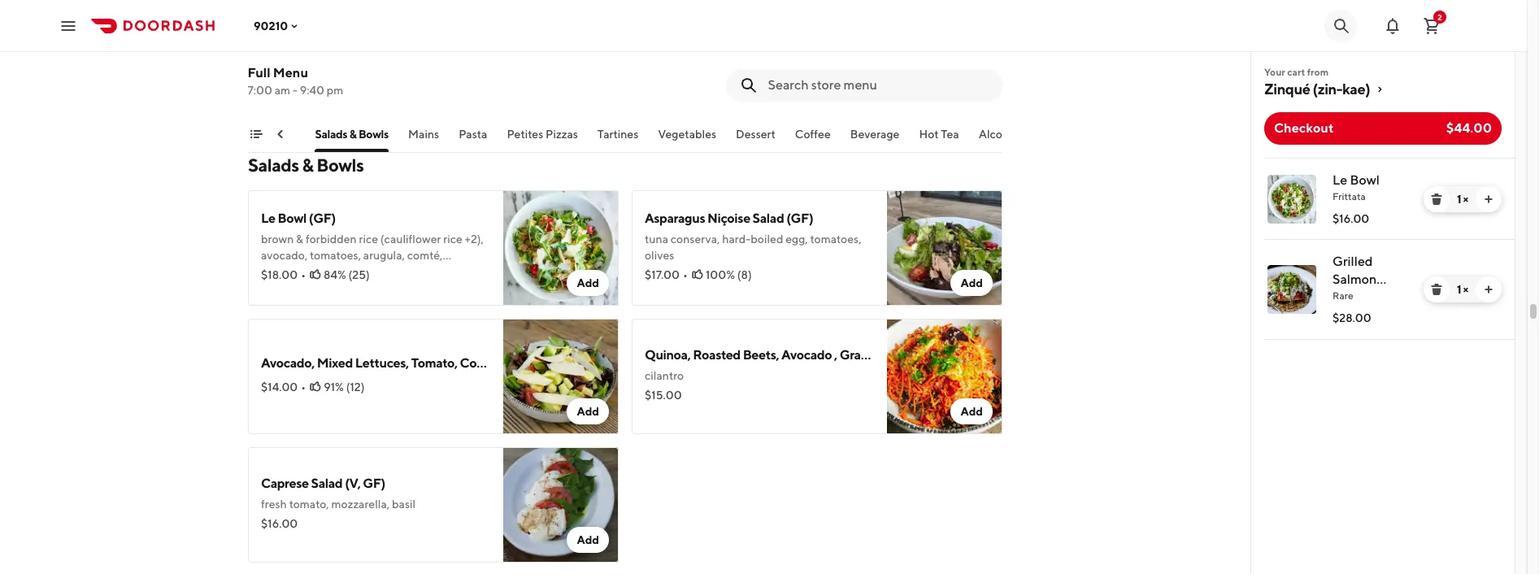 Task type: describe. For each thing, give the bounding box(es) containing it.
-
[[293, 84, 298, 97]]

tomato,
[[289, 498, 329, 511]]

open menu image
[[59, 16, 78, 35]]

add for avocado, mixed lettuces, tomato, comté salad (v, gf)
[[577, 405, 600, 418]]

clams with merguez image
[[887, 0, 1003, 107]]

avocado,
[[261, 355, 315, 371]]

tomato,
[[411, 355, 458, 371]]

scroll menu navigation left image
[[274, 128, 287, 141]]

84% (25)
[[324, 268, 370, 281]]

full
[[248, 65, 271, 81]]

sriracha
[[317, 265, 357, 278]]

rare
[[1333, 290, 1354, 302]]

petites pizzas button
[[508, 126, 579, 152]]

basil
[[392, 498, 416, 511]]

tartines button
[[598, 126, 639, 152]]

$44.00
[[1447, 120, 1493, 136]]

mixed
[[317, 355, 353, 371]]

asparagus niçoise salad (gf) tuna conserva, hard-boiled egg, tomatoes, olives
[[645, 211, 862, 262]]

sharing button
[[257, 126, 296, 152]]

(gf) inside grilled shrimps (gf) garlic, herbs, and spices $17.00
[[351, 20, 378, 36]]

petites pizzas
[[508, 128, 579, 141]]

hot tea
[[920, 128, 960, 141]]

mayo,
[[359, 265, 390, 278]]

(v, inside the caprese salad (v, gf) fresh tomato, mozzarella, basil $16.00
[[345, 476, 361, 491]]

salad right comté
[[502, 355, 533, 371]]

× for grilled salmon plate (gf)
[[1464, 283, 1469, 296]]

quinoa, roasted beets, avocado , grated carrots salad cilantro $15.00
[[645, 347, 959, 402]]

your cart from
[[1265, 66, 1329, 78]]

dessert
[[737, 128, 776, 141]]

petites
[[508, 128, 544, 141]]

asparagus
[[645, 211, 705, 226]]

tea
[[942, 128, 960, 141]]

• for bowl
[[301, 268, 306, 281]]

zinqué
[[1265, 81, 1311, 98]]

(12)
[[346, 381, 365, 394]]

dessert button
[[737, 126, 776, 152]]

90210 button
[[254, 19, 301, 32]]

beverage button
[[851, 126, 900, 152]]

1 vertical spatial salads & bowls
[[248, 155, 364, 176]]

your
[[1265, 66, 1286, 78]]

1 vertical spatial &
[[302, 155, 313, 176]]

(gf) inside asparagus niçoise salad (gf) tuna conserva, hard-boiled egg, tomatoes, olives
[[787, 211, 814, 226]]

forbidden
[[306, 233, 357, 246]]

grated
[[840, 347, 881, 363]]

shrimps
[[302, 20, 349, 36]]

avocado, mixed lettuces, tomato, comté salad (v, gf)
[[261, 355, 576, 371]]

carrots
[[883, 347, 926, 363]]

from
[[1308, 66, 1329, 78]]

quinoa, roasted beets, avocado , grated carrots salad image
[[887, 319, 1003, 434]]

$16.00 inside the caprese salad (v, gf) fresh tomato, mozzarella, basil $16.00
[[261, 517, 298, 530]]

bowl for (gf)
[[278, 211, 307, 226]]

plate
[[1333, 290, 1364, 305]]

le bowl frittata
[[1333, 172, 1380, 203]]

remove item from cart image
[[1431, 193, 1444, 206]]

full menu 7:00 am - 9:40 pm
[[248, 65, 344, 97]]

9:40
[[300, 84, 325, 97]]

parmesan,
[[261, 265, 314, 278]]

with
[[275, 281, 298, 294]]

add button for caprese salad (v, gf)
[[567, 527, 609, 553]]

1 horizontal spatial (v,
[[536, 355, 551, 371]]

(cauliflower
[[381, 233, 441, 246]]

• for niçoise
[[683, 268, 688, 281]]

(zin-
[[1313, 81, 1343, 98]]

kae)
[[1343, 81, 1371, 98]]

boiled
[[751, 233, 784, 246]]

91% (12)
[[324, 381, 365, 394]]

caprese salad (v, gf) fresh tomato, mozzarella, basil $16.00
[[261, 476, 416, 530]]

× for le bowl
[[1464, 193, 1469, 206]]

grilled shrimps (gf) image
[[504, 0, 619, 107]]

show menu categories image
[[250, 128, 263, 141]]

olives
[[645, 249, 675, 262]]

conserva,
[[671, 233, 720, 246]]

fresh
[[261, 498, 287, 511]]

pizzas
[[546, 128, 579, 141]]

2 button
[[1416, 9, 1449, 42]]

or
[[435, 265, 446, 278]]

alcohol button
[[980, 126, 1020, 152]]

(gf) inside grilled salmon plate (gf)
[[1367, 290, 1394, 305]]

grilled for grilled salmon plate (gf)
[[1333, 254, 1374, 269]]

hot tea button
[[920, 126, 960, 152]]

tuna
[[645, 233, 669, 246]]

salmon
[[1333, 272, 1377, 287]]

0 horizontal spatial salads
[[248, 155, 299, 176]]

le bowl (gf) image
[[504, 190, 619, 306]]

1 × for grilled salmon plate (gf)
[[1458, 283, 1469, 296]]

hot
[[920, 128, 940, 141]]

pasta button
[[459, 126, 488, 152]]

tomatoes, inside le bowl (gf) brown & forbidden rice (cauliflower rice +2), avocado, tomatoes, arugula, comté, parmesan, sriracha mayo, chicken or frittata (v with frittata)
[[310, 249, 361, 262]]

le for le bowl (gf)
[[261, 211, 275, 226]]

+2),
[[465, 233, 484, 246]]

arugula,
[[363, 249, 405, 262]]

add one to cart image
[[1483, 193, 1496, 206]]



Task type: vqa. For each thing, say whether or not it's contained in the screenshot.
5
no



Task type: locate. For each thing, give the bounding box(es) containing it.
0 vertical spatial salads & bowls
[[316, 128, 389, 141]]

hard-
[[722, 233, 751, 246]]

salads & bowls
[[316, 128, 389, 141], [248, 155, 364, 176]]

mains button
[[409, 126, 440, 152]]

100%
[[706, 268, 735, 281]]

0 vertical spatial 1 ×
[[1458, 193, 1469, 206]]

& down 9:40
[[302, 155, 313, 176]]

am
[[275, 84, 291, 97]]

2 1 from the top
[[1458, 283, 1462, 296]]

frittata
[[448, 265, 484, 278]]

bowl up frittata at the top of the page
[[1351, 172, 1380, 188]]

0 horizontal spatial (v,
[[345, 476, 361, 491]]

1 rice from the left
[[359, 233, 378, 246]]

0 horizontal spatial gf)
[[363, 476, 386, 491]]

bowls up forbidden
[[317, 155, 364, 176]]

1 vertical spatial grilled
[[1333, 254, 1374, 269]]

mains
[[409, 128, 440, 141]]

1 vertical spatial le
[[261, 211, 275, 226]]

le for le bowl
[[1333, 172, 1348, 188]]

(25)
[[349, 268, 370, 281]]

garlic,
[[261, 42, 292, 55]]

pasta
[[459, 128, 488, 141]]

• right $14.00
[[301, 381, 306, 394]]

gf) inside the caprese salad (v, gf) fresh tomato, mozzarella, basil $16.00
[[363, 476, 386, 491]]

$18.00
[[261, 268, 298, 281]]

90210
[[254, 19, 288, 32]]

add one to cart image
[[1483, 283, 1496, 296]]

$16.00 down frittata at the top of the page
[[1333, 212, 1370, 225]]

sharing
[[257, 128, 296, 141]]

grilled inside grilled salmon plate (gf)
[[1333, 254, 1374, 269]]

$14.00
[[261, 381, 298, 394]]

$16.00 down fresh
[[261, 517, 298, 530]]

1 vertical spatial 1
[[1458, 283, 1462, 296]]

2 1 × from the top
[[1458, 283, 1469, 296]]

grilled up garlic,
[[261, 20, 300, 36]]

bowl inside le bowl (gf) brown & forbidden rice (cauliflower rice +2), avocado, tomatoes, arugula, comté, parmesan, sriracha mayo, chicken or frittata (v with frittata)
[[278, 211, 307, 226]]

pm
[[327, 84, 344, 97]]

2 rice from the left
[[444, 233, 463, 246]]

asparagus niçoise salad (gf) image
[[887, 190, 1003, 306]]

0 horizontal spatial le
[[261, 211, 275, 226]]

add button for asparagus niçoise salad (gf)
[[951, 270, 993, 296]]

cart
[[1288, 66, 1306, 78]]

add for caprese salad (v, gf)
[[577, 534, 600, 547]]

tartines
[[598, 128, 639, 141]]

1 vertical spatial bowl
[[278, 211, 307, 226]]

0 vertical spatial $17.00
[[261, 62, 296, 75]]

1 for grilled salmon plate (gf)
[[1458, 283, 1462, 296]]

1 × right remove item from cart image
[[1458, 283, 1469, 296]]

grilled for grilled shrimps (gf) garlic, herbs, and spices $17.00
[[261, 20, 300, 36]]

le up brown
[[261, 211, 275, 226]]

0 horizontal spatial $17.00
[[261, 62, 296, 75]]

le
[[1333, 172, 1348, 188], [261, 211, 275, 226]]

salads & bowls down sharing button
[[248, 155, 364, 176]]

avocado
[[782, 347, 832, 363]]

list containing le bowl
[[1252, 158, 1515, 340]]

1 horizontal spatial gf)
[[554, 355, 576, 371]]

1 × for le bowl
[[1458, 193, 1469, 206]]

$17.00
[[261, 62, 296, 75], [645, 268, 680, 281]]

• right with
[[301, 268, 306, 281]]

1 1 from the top
[[1458, 193, 1462, 206]]

0 horizontal spatial bowl
[[278, 211, 307, 226]]

(v, up mozzarella,
[[345, 476, 361, 491]]

1
[[1458, 193, 1462, 206], [1458, 283, 1462, 296]]

niçoise
[[708, 211, 751, 226]]

bowls left mains
[[359, 128, 389, 141]]

vegetables
[[659, 128, 717, 141]]

salad inside the quinoa, roasted beets, avocado , grated carrots salad cilantro $15.00
[[928, 347, 959, 363]]

(v
[[261, 281, 273, 294]]

le up frittata at the top of the page
[[1333, 172, 1348, 188]]

tomatoes, right egg,
[[811, 233, 862, 246]]

grilled up salmon
[[1333, 254, 1374, 269]]

$15.00
[[645, 389, 682, 402]]

salads down sharing button
[[248, 155, 299, 176]]

menu
[[274, 65, 309, 81]]

add for asparagus niçoise salad (gf)
[[961, 277, 983, 290]]

0 vertical spatial 1
[[1458, 193, 1462, 206]]

1 horizontal spatial rice
[[444, 233, 463, 246]]

avocado, mixed lettuces, tomato, comté salad (v, gf) image
[[504, 319, 619, 434]]

tomatoes,
[[811, 233, 862, 246], [310, 249, 361, 262]]

herbs,
[[294, 42, 326, 55]]

(8)
[[738, 268, 752, 281]]

beets,
[[743, 347, 779, 363]]

grilled salmon plate (gf)
[[1333, 254, 1394, 305]]

avocado,
[[261, 249, 308, 262]]

0 vertical spatial &
[[350, 128, 357, 141]]

100% (8)
[[706, 268, 752, 281]]

(v, right comté
[[536, 355, 551, 371]]

0 horizontal spatial $16.00
[[261, 517, 298, 530]]

rice left +2),
[[444, 233, 463, 246]]

tomatoes, up sriracha
[[310, 249, 361, 262]]

0 vertical spatial $16.00
[[1333, 212, 1370, 225]]

2 items, open order cart image
[[1423, 16, 1442, 35]]

caprese salad (v, gf) image
[[504, 447, 619, 563]]

gf)
[[554, 355, 576, 371], [363, 476, 386, 491]]

$17.00 down olives
[[645, 268, 680, 281]]

&
[[350, 128, 357, 141], [302, 155, 313, 176], [296, 233, 303, 246]]

remove item from cart image
[[1431, 283, 1444, 296]]

1 × right remove item from cart icon
[[1458, 193, 1469, 206]]

bowl inside le bowl frittata
[[1351, 172, 1380, 188]]

& inside le bowl (gf) brown & forbidden rice (cauliflower rice +2), avocado, tomatoes, arugula, comté, parmesan, sriracha mayo, chicken or frittata (v with frittata)
[[296, 233, 303, 246]]

checkout
[[1275, 120, 1334, 136]]

(gf) inside le bowl (gf) brown & forbidden rice (cauliflower rice +2), avocado, tomatoes, arugula, comté, parmesan, sriracha mayo, chicken or frittata (v with frittata)
[[309, 211, 336, 226]]

1 vertical spatial gf)
[[363, 476, 386, 491]]

0 vertical spatial ×
[[1464, 193, 1469, 206]]

84%
[[324, 268, 346, 281]]

$18.00 •
[[261, 268, 306, 281]]

0 horizontal spatial tomatoes,
[[310, 249, 361, 262]]

$16.00 inside list
[[1333, 212, 1370, 225]]

Item Search search field
[[769, 76, 990, 94]]

$14.00 •
[[261, 381, 306, 394]]

• left 100%
[[683, 268, 688, 281]]

,
[[835, 347, 838, 363]]

le bowl image
[[1268, 175, 1317, 224]]

salad
[[753, 211, 784, 226], [928, 347, 959, 363], [502, 355, 533, 371], [311, 476, 343, 491]]

grilled salmon plate (gf) image
[[1268, 265, 1317, 314]]

1 horizontal spatial grilled
[[1333, 254, 1374, 269]]

mozzarella,
[[331, 498, 390, 511]]

1 for le bowl
[[1458, 193, 1462, 206]]

& left mains
[[350, 128, 357, 141]]

1 vertical spatial (v,
[[345, 476, 361, 491]]

0 vertical spatial bowls
[[359, 128, 389, 141]]

salads
[[316, 128, 348, 141], [248, 155, 299, 176]]

1 1 × from the top
[[1458, 193, 1469, 206]]

(gf) down salmon
[[1367, 290, 1394, 305]]

2 vertical spatial &
[[296, 233, 303, 246]]

add button for quinoa, roasted beets, avocado , grated carrots salad
[[951, 399, 993, 425]]

× left add one to cart image at the right of the page
[[1464, 283, 1469, 296]]

1 right remove item from cart image
[[1458, 283, 1462, 296]]

grilled inside grilled shrimps (gf) garlic, herbs, and spices $17.00
[[261, 20, 300, 36]]

1 vertical spatial salads
[[248, 155, 299, 176]]

0 vertical spatial salads
[[316, 128, 348, 141]]

add button for avocado, mixed lettuces, tomato, comté salad (v, gf)
[[567, 399, 609, 425]]

vegetables button
[[659, 126, 717, 152]]

1 vertical spatial $16.00
[[261, 517, 298, 530]]

salads & bowls down the pm
[[316, 128, 389, 141]]

salad up tomato,
[[311, 476, 343, 491]]

1 horizontal spatial $17.00
[[645, 268, 680, 281]]

le inside le bowl (gf) brown & forbidden rice (cauliflower rice +2), avocado, tomatoes, arugula, comté, parmesan, sriracha mayo, chicken or frittata (v with frittata)
[[261, 211, 275, 226]]

1 vertical spatial 1 ×
[[1458, 283, 1469, 296]]

0 horizontal spatial grilled
[[261, 20, 300, 36]]

rice up arugula,
[[359, 233, 378, 246]]

le inside le bowl frittata
[[1333, 172, 1348, 188]]

add button for le bowl (gf)
[[567, 270, 609, 296]]

list
[[1252, 158, 1515, 340]]

grilled shrimps (gf) garlic, herbs, and spices $17.00
[[261, 20, 382, 75]]

bowl
[[1351, 172, 1380, 188], [278, 211, 307, 226]]

comté
[[460, 355, 500, 371]]

2
[[1438, 12, 1443, 22]]

1 vertical spatial $17.00
[[645, 268, 680, 281]]

(gf) up spices
[[351, 20, 378, 36]]

comté,
[[407, 249, 443, 262]]

egg,
[[786, 233, 808, 246]]

$17.00 inside grilled shrimps (gf) garlic, herbs, and spices $17.00
[[261, 62, 296, 75]]

1 horizontal spatial tomatoes,
[[811, 233, 862, 246]]

0 vertical spatial bowl
[[1351, 172, 1380, 188]]

0 vertical spatial le
[[1333, 172, 1348, 188]]

×
[[1464, 193, 1469, 206], [1464, 283, 1469, 296]]

× left add one to cart icon
[[1464, 193, 1469, 206]]

bowl up brown
[[278, 211, 307, 226]]

zinqué (zin-kae)
[[1265, 81, 1371, 98]]

91%
[[324, 381, 344, 394]]

1 horizontal spatial le
[[1333, 172, 1348, 188]]

add
[[577, 277, 600, 290], [961, 277, 983, 290], [577, 405, 600, 418], [961, 405, 983, 418], [577, 534, 600, 547]]

tomatoes, inside asparagus niçoise salad (gf) tuna conserva, hard-boiled egg, tomatoes, olives
[[811, 233, 862, 246]]

spices
[[350, 42, 382, 55]]

0 vertical spatial gf)
[[554, 355, 576, 371]]

1 vertical spatial bowls
[[317, 155, 364, 176]]

1 right remove item from cart icon
[[1458, 193, 1462, 206]]

0 vertical spatial tomatoes,
[[811, 233, 862, 246]]

beverage
[[851, 128, 900, 141]]

quinoa,
[[645, 347, 691, 363]]

1 vertical spatial tomatoes,
[[310, 249, 361, 262]]

1 horizontal spatial bowl
[[1351, 172, 1380, 188]]

7:00
[[248, 84, 273, 97]]

0 vertical spatial grilled
[[261, 20, 300, 36]]

bowl for frittata
[[1351, 172, 1380, 188]]

frittata
[[1333, 190, 1366, 203]]

$17.00 down garlic,
[[261, 62, 296, 75]]

add for le bowl (gf)
[[577, 277, 600, 290]]

salad inside the caprese salad (v, gf) fresh tomato, mozzarella, basil $16.00
[[311, 476, 343, 491]]

chicken
[[392, 265, 433, 278]]

& right brown
[[296, 233, 303, 246]]

salad right carrots
[[928, 347, 959, 363]]

alcohol
[[980, 128, 1020, 141]]

add for quinoa, roasted beets, avocado , grated carrots salad
[[961, 405, 983, 418]]

1 × from the top
[[1464, 193, 1469, 206]]

(gf) up forbidden
[[309, 211, 336, 226]]

lettuces,
[[355, 355, 409, 371]]

1 horizontal spatial $16.00
[[1333, 212, 1370, 225]]

roasted
[[693, 347, 741, 363]]

(gf) up egg,
[[787, 211, 814, 226]]

add button
[[567, 270, 609, 296], [951, 270, 993, 296], [567, 399, 609, 425], [951, 399, 993, 425], [567, 527, 609, 553]]

1 horizontal spatial salads
[[316, 128, 348, 141]]

salad up boiled
[[753, 211, 784, 226]]

le bowl (gf) brown & forbidden rice (cauliflower rice +2), avocado, tomatoes, arugula, comté, parmesan, sriracha mayo, chicken or frittata (v with frittata)
[[261, 211, 484, 294]]

1 vertical spatial ×
[[1464, 283, 1469, 296]]

frittata)
[[300, 281, 340, 294]]

coffee button
[[796, 126, 832, 152]]

2 × from the top
[[1464, 283, 1469, 296]]

salad inside asparagus niçoise salad (gf) tuna conserva, hard-boiled egg, tomatoes, olives
[[753, 211, 784, 226]]

notification bell image
[[1384, 16, 1403, 35]]

0 vertical spatial (v,
[[536, 355, 551, 371]]

salads down the pm
[[316, 128, 348, 141]]

0 horizontal spatial rice
[[359, 233, 378, 246]]



